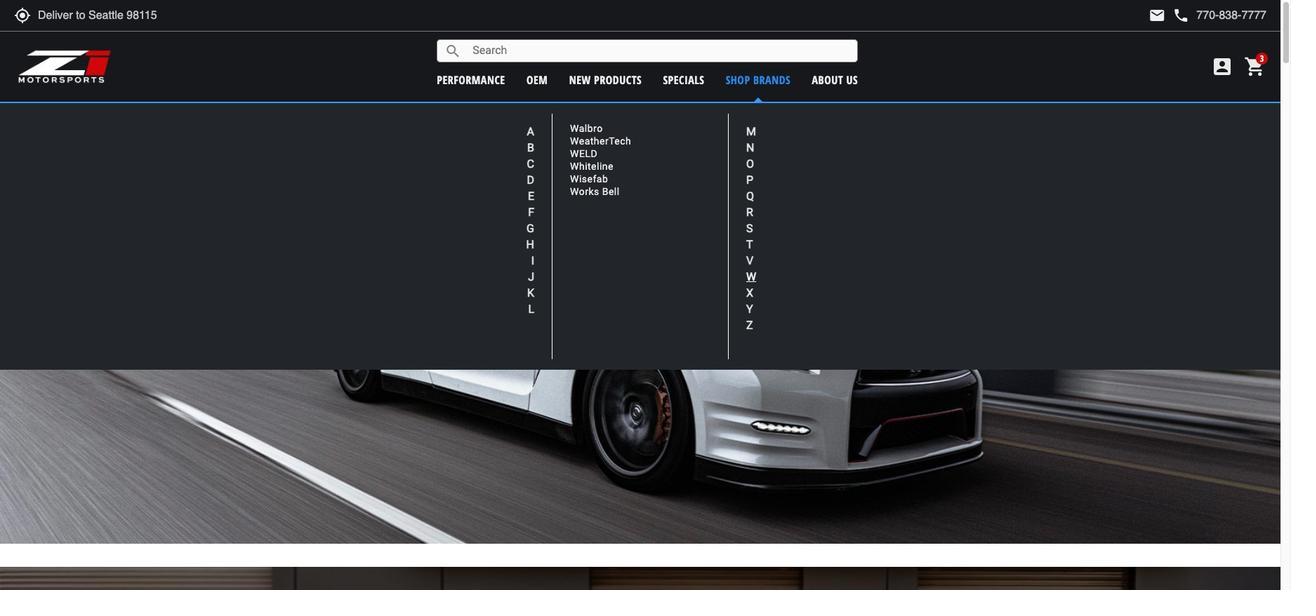 Task type: vqa. For each thing, say whether or not it's contained in the screenshot.
"Q60" related to star
no



Task type: describe. For each thing, give the bounding box(es) containing it.
y
[[746, 303, 753, 316]]

d
[[527, 173, 534, 187]]

oem
[[527, 72, 548, 87]]

a
[[527, 125, 534, 138]]

o
[[746, 157, 754, 171]]

weathertech link
[[570, 136, 631, 147]]

r35 gtr mods take your r35 to the next level image
[[0, 131, 1281, 544]]

shopping:
[[618, 109, 670, 123]]

z1 motorsports logo image
[[18, 49, 112, 84]]

mail
[[1149, 7, 1166, 24]]

a b c d e f g h i j k l
[[526, 125, 534, 316]]

phone
[[1173, 7, 1190, 24]]

specials link
[[663, 72, 705, 87]]

account_box link
[[1208, 55, 1237, 78]]

win this truck shop now to get automatically entered image
[[0, 568, 1281, 591]]

currently
[[567, 109, 615, 123]]

performance link
[[437, 72, 505, 87]]

my_location
[[14, 7, 31, 24]]

q
[[746, 190, 754, 203]]

weld link
[[570, 148, 598, 160]]

x
[[746, 286, 753, 300]]

walbro weathertech weld whiteline wisefab works bell
[[570, 123, 631, 198]]

t
[[746, 238, 753, 251]]

w
[[746, 270, 756, 284]]

i
[[531, 254, 534, 268]]

bell
[[602, 186, 620, 198]]

whiteline link
[[570, 161, 614, 172]]

new products
[[569, 72, 642, 87]]

e
[[528, 190, 534, 203]]

about
[[812, 72, 843, 87]]

specials
[[663, 72, 705, 87]]

p
[[746, 173, 754, 187]]

(change
[[699, 110, 731, 123]]

model)
[[733, 110, 762, 123]]

us
[[847, 72, 858, 87]]

h
[[526, 238, 534, 251]]

shop brands link
[[726, 72, 791, 87]]

weld
[[570, 148, 598, 160]]

Search search field
[[461, 40, 858, 62]]

shopping_cart link
[[1241, 55, 1267, 78]]

mail link
[[1149, 7, 1166, 24]]



Task type: locate. For each thing, give the bounding box(es) containing it.
account_box
[[1211, 55, 1234, 78]]

works bell link
[[570, 186, 620, 198]]

oem link
[[527, 72, 548, 87]]

walbro
[[570, 123, 603, 134]]

search
[[445, 42, 461, 59]]

walbro link
[[570, 123, 603, 134]]

wisefab
[[570, 174, 608, 185]]

about us link
[[812, 72, 858, 87]]

z
[[746, 319, 753, 332]]

brands
[[753, 72, 791, 87]]

works
[[570, 186, 599, 198]]

n
[[746, 141, 754, 154]]

about us
[[812, 72, 858, 87]]

l
[[528, 303, 534, 316]]

s
[[746, 222, 753, 235]]

v
[[746, 254, 754, 268]]

mail phone
[[1149, 7, 1190, 24]]

whiteline
[[570, 161, 614, 172]]

currently shopping: r35 (change model)
[[567, 109, 762, 123]]

products
[[594, 72, 642, 87]]

shopping_cart
[[1244, 55, 1267, 78]]

weathertech
[[570, 136, 631, 147]]

c
[[527, 157, 534, 171]]

shop
[[726, 72, 750, 87]]

m
[[746, 125, 756, 138]]

g
[[527, 222, 534, 235]]

new
[[569, 72, 591, 87]]

(change model) link
[[699, 110, 762, 123]]

b
[[527, 141, 534, 154]]

f
[[528, 206, 534, 219]]

r35
[[672, 109, 693, 123]]

shop brands
[[726, 72, 791, 87]]

phone link
[[1173, 7, 1267, 24]]

performance
[[437, 72, 505, 87]]

m n o p q r s t v w x y z
[[746, 125, 756, 332]]

wisefab link
[[570, 174, 608, 185]]

new products link
[[569, 72, 642, 87]]

r
[[746, 206, 753, 219]]

j
[[528, 270, 534, 284]]

k
[[527, 286, 534, 300]]



